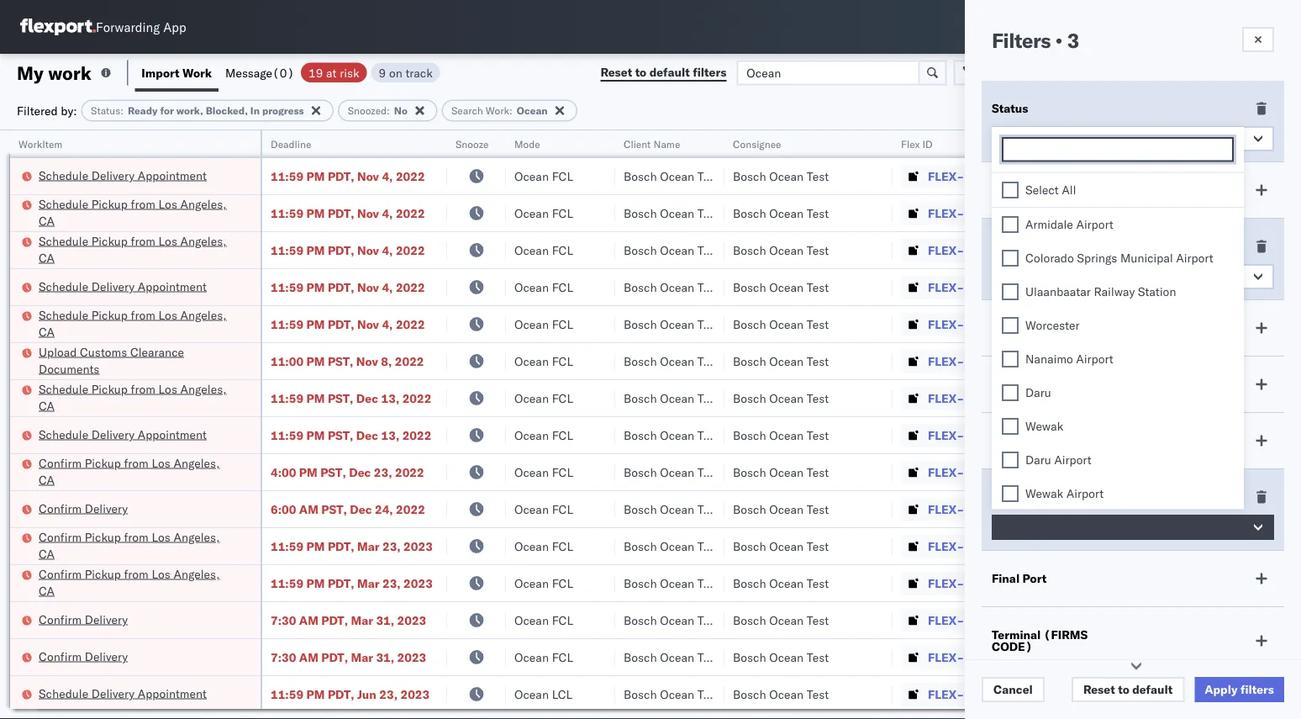 Task type: vqa. For each thing, say whether or not it's contained in the screenshot.


Task type: describe. For each thing, give the bounding box(es) containing it.
10 fcl from the top
[[552, 502, 574, 516]]

container numbers button
[[1028, 127, 1120, 157]]

no
[[394, 104, 408, 117]]

flex id button
[[893, 134, 1011, 151]]

4 ca from the top
[[39, 398, 55, 413]]

status for status
[[992, 101, 1029, 116]]

status : ready for work, blocked, in progress
[[91, 104, 304, 117]]

7 fcl from the top
[[552, 391, 574, 405]]

3 : from the left
[[510, 104, 513, 117]]

arrival
[[992, 489, 1031, 504]]

pst, for schedule pickup from los angeles, ca
[[328, 391, 354, 405]]

5 hlxu8034992 from the top
[[1215, 316, 1297, 331]]

os button
[[1243, 8, 1282, 46]]

12 ocean fcl from the top
[[515, 576, 574, 590]]

6 ca from the top
[[39, 546, 55, 561]]

4 test123456 from the top
[[1146, 280, 1216, 294]]

4 schedule pickup from los angeles, ca button from the top
[[39, 381, 239, 416]]

apply filters
[[1205, 682, 1275, 697]]

ready
[[128, 104, 158, 117]]

10 flex-1846748 from the top
[[929, 650, 1016, 664]]

for
[[160, 104, 174, 117]]

1 flex- from the top
[[929, 169, 965, 183]]

8 1846748 from the top
[[965, 576, 1016, 590]]

airport for nanaimo airport
[[1077, 351, 1114, 366]]

id
[[923, 138, 933, 150]]

4 schedule pickup from los angeles, ca from the top
[[39, 381, 227, 413]]

batch action button
[[1182, 60, 1292, 85]]

1 13, from the top
[[381, 391, 400, 405]]

worcester
[[1026, 318, 1080, 332]]

9 flex-1846748 from the top
[[929, 613, 1016, 627]]

11:59 pm pdt, mar 23, 2023 for first confirm pickup from los angeles, ca link from the bottom
[[271, 576, 433, 590]]

my
[[17, 61, 44, 84]]

springs
[[1078, 250, 1118, 265]]

los for 3rd the schedule pickup from los angeles, ca link
[[159, 307, 177, 322]]

in
[[250, 104, 260, 117]]

cancel
[[994, 682, 1033, 697]]

19
[[309, 65, 323, 80]]

departure port
[[992, 433, 1077, 448]]

airport for wewak airport
[[1067, 486, 1104, 500]]

: for snoozed
[[387, 104, 390, 117]]

5 1846748 from the top
[[965, 317, 1016, 331]]

from for second the schedule pickup from los angeles, ca link from the top
[[131, 233, 155, 248]]

upload customs clearance documents link
[[39, 344, 239, 377]]

1 ca from the top
[[39, 213, 55, 228]]

filters inside the reset to default filters button
[[693, 65, 727, 79]]

4 lhuu7894563, uetu5238478 from the top
[[1036, 501, 1208, 516]]

1 schedule delivery appointment button from the top
[[39, 167, 207, 185]]

default for reset to default
[[1133, 682, 1173, 697]]

appointment for 3rd schedule delivery appointment link from the bottom
[[138, 279, 207, 294]]

dec up 6:00 am pst, dec 24, 2022
[[349, 465, 371, 479]]

colorado springs municipal airport
[[1026, 250, 1214, 265]]

9 ocean fcl from the top
[[515, 465, 574, 479]]

2 flex-1889466 from the top
[[929, 428, 1016, 442]]

yes
[[1011, 269, 1030, 284]]

3 ocean fcl from the top
[[515, 243, 574, 257]]

confirm delivery button for 6:00 am pst, dec 24, 2022
[[39, 500, 128, 519]]

11 flex- from the top
[[929, 539, 965, 553]]

1 hlxu6269489, from the top
[[1126, 168, 1212, 183]]

reset to default filters
[[601, 65, 727, 79]]

2 7:30 from the top
[[271, 650, 296, 664]]

Search Shipments (/) text field
[[980, 14, 1142, 40]]

workitem
[[19, 138, 63, 150]]

1 abcdefg78456546 from the top
[[1146, 391, 1259, 405]]

9 ceau7522281, hlxu6269489, hlxu8034992 from the top
[[1036, 612, 1297, 627]]

3 schedule delivery appointment link from the top
[[39, 426, 207, 443]]

5 11:59 pm pdt, nov 4, 2022 from the top
[[271, 317, 425, 331]]

los for confirm pickup from los angeles, ca link corresponding to abcdefg78456546
[[152, 455, 171, 470]]

3 1889466 from the top
[[965, 465, 1016, 479]]

(firms
[[1044, 627, 1089, 642]]

from for confirm pickup from los angeles, ca link corresponding to abcdefg78456546
[[124, 455, 149, 470]]

7 ceau7522281, from the top
[[1036, 538, 1123, 553]]

terminal
[[992, 627, 1042, 642]]

all
[[1063, 182, 1077, 197]]

1 flex-1889466 from the top
[[929, 391, 1016, 405]]

port for arrival port
[[1034, 489, 1058, 504]]

appointment for fourth schedule delivery appointment link from the bottom of the page
[[138, 168, 207, 183]]

1 flex-1846748 from the top
[[929, 169, 1016, 183]]

4 4, from the top
[[382, 280, 393, 294]]

3 confirm from the top
[[39, 529, 82, 544]]

1 schedule from the top
[[39, 168, 88, 183]]

ocean lcl
[[515, 687, 573, 701]]

Search Work text field
[[737, 60, 920, 85]]

8 ceau7522281, hlxu6269489, hlxu8034992 from the top
[[1036, 575, 1297, 590]]

6 ceau7522281, hlxu6269489, hlxu8034992 from the top
[[1036, 353, 1297, 368]]

app
[[163, 19, 186, 35]]

status for status : ready for work, blocked, in progress
[[91, 104, 120, 117]]

armidale
[[1026, 217, 1074, 231]]

4 flex- from the top
[[929, 280, 965, 294]]

3 ceau7522281, hlxu6269489, hlxu8034992 from the top
[[1036, 242, 1297, 257]]

schedule delivery appointment for 1st schedule delivery appointment link from the bottom
[[39, 686, 207, 701]]

2 flex-1846748 from the top
[[929, 206, 1016, 220]]

10 ceau7522281, hlxu6269489, hlxu8034992 from the top
[[1036, 649, 1297, 664]]

3 abcdefg78456546 from the top
[[1146, 465, 1259, 479]]

yes button
[[992, 264, 1275, 289]]

4 flex-1889466 from the top
[[929, 502, 1016, 516]]

13 ocean fcl from the top
[[515, 613, 574, 627]]

24,
[[375, 502, 393, 516]]

forwarding app link
[[20, 19, 186, 35]]

6 flex-1846748 from the top
[[929, 354, 1016, 368]]

6 confirm from the top
[[39, 649, 82, 664]]

reset to default filters button
[[591, 60, 737, 85]]

4 fcl from the top
[[552, 280, 574, 294]]

select
[[1026, 182, 1060, 197]]

code)
[[992, 639, 1033, 654]]

23, for abcdefg78456546
[[374, 465, 392, 479]]

cancel button
[[982, 677, 1045, 702]]

11:59 pm pdt, mar 23, 2023 for confirm pickup from los angeles, ca link for test123456
[[271, 539, 433, 553]]

confirm pickup from los angeles, ca for abcdefg78456546
[[39, 455, 220, 487]]

7 ocean fcl from the top
[[515, 391, 574, 405]]

4:00 pm pst, dec 23, 2022
[[271, 465, 425, 479]]

1889328
[[965, 687, 1016, 701]]

reset to default
[[1084, 682, 1173, 697]]

am for 7:30's confirm delivery link
[[299, 650, 319, 664]]

4 hlxu8034992 from the top
[[1215, 279, 1297, 294]]

4 abcdefg78456546 from the top
[[1146, 502, 1259, 516]]

upload customs clearance documents
[[39, 344, 184, 376]]

progress
[[262, 104, 304, 117]]

6 ocean fcl from the top
[[515, 354, 574, 368]]

9 11:59 from the top
[[271, 576, 304, 590]]

1 horizontal spatial name
[[1029, 377, 1062, 392]]

10 ocean fcl from the top
[[515, 502, 574, 516]]

6 schedule from the top
[[39, 381, 88, 396]]

1 7:30 am pdt, mar 31, 2023 from the top
[[271, 613, 427, 627]]

from for 3rd the schedule pickup from los angeles, ca link
[[131, 307, 155, 322]]

snooze
[[456, 138, 489, 150]]

6 ceau7522281, from the top
[[1036, 353, 1123, 368]]

: for status
[[120, 104, 124, 117]]

9 hlxu6269489, from the top
[[1126, 612, 1212, 627]]

mbl/mawb
[[1146, 138, 1204, 150]]

os
[[1254, 21, 1271, 33]]

import work button
[[135, 54, 219, 92]]

to for reset to default filters
[[636, 65, 647, 79]]

confirm delivery button for 7:30 am pdt, mar 31, 2023
[[39, 648, 128, 667]]

mode button
[[506, 134, 599, 151]]

resize handle column header for workitem
[[241, 130, 261, 719]]

confirm pickup from los angeles, ca button for abcdefg78456546
[[39, 455, 239, 490]]

daru for daru airport
[[1026, 452, 1052, 467]]

ulaanbaatar
[[1026, 284, 1092, 299]]

upload
[[39, 344, 77, 359]]

7 test123456 from the top
[[1146, 650, 1216, 664]]

reset for reset to default
[[1084, 682, 1116, 697]]

wewak for wewak airport
[[1026, 486, 1064, 500]]

colorado
[[1026, 250, 1075, 265]]

7 ca from the top
[[39, 583, 55, 598]]

8 hlxu8034992 from the top
[[1215, 575, 1297, 590]]

1 test123456 from the top
[[1146, 169, 1216, 183]]

daru for daru
[[1026, 385, 1052, 400]]

•
[[1056, 28, 1063, 53]]

5 test123456 from the top
[[1146, 539, 1216, 553]]

2 ceau7522281, from the top
[[1036, 205, 1123, 220]]

7 flex-1846748 from the top
[[929, 539, 1016, 553]]

2 11:59 from the top
[[271, 206, 304, 220]]

appointment for second schedule delivery appointment link from the bottom
[[138, 427, 207, 442]]

resize handle column header for consignee
[[873, 130, 893, 719]]

1 vertical spatial risk
[[1008, 183, 1030, 197]]

message
[[225, 65, 273, 80]]

jun
[[357, 687, 377, 701]]

6:00 am pst, dec 24, 2022
[[271, 502, 425, 516]]

(0)
[[273, 65, 294, 80]]

deadline button
[[262, 134, 431, 151]]

confirm delivery for 7:30 am pdt, mar 31, 2023
[[39, 649, 128, 664]]

am for confirm delivery link related to 6:00
[[299, 502, 319, 516]]

3 flex- from the top
[[929, 243, 965, 257]]

nanaimo
[[1026, 351, 1074, 366]]

9 hlxu8034992 from the top
[[1215, 612, 1297, 627]]

4, for 4th the schedule pickup from los angeles, ca link from the bottom of the page
[[382, 206, 393, 220]]

6 1846748 from the top
[[965, 354, 1016, 368]]

3
[[1068, 28, 1080, 53]]

1 7:30 from the top
[[271, 613, 296, 627]]

flex-1889328
[[929, 687, 1016, 701]]

9 flex- from the top
[[929, 465, 965, 479]]

1 1889466 from the top
[[965, 391, 1016, 405]]

flexport. image
[[20, 19, 96, 35]]

1 confirm from the top
[[39, 455, 82, 470]]

2 fcl from the top
[[552, 206, 574, 220]]

8 fcl from the top
[[552, 428, 574, 442]]

14 fcl from the top
[[552, 650, 574, 664]]

apply
[[1205, 682, 1238, 697]]

daru airport
[[1026, 452, 1092, 467]]

search
[[452, 104, 483, 117]]

11:59 pm pdt, jun 23, 2023
[[271, 687, 430, 701]]

1 ceau7522281, from the top
[[1036, 168, 1123, 183]]

default for reset to default filters
[[650, 65, 690, 79]]

4:00
[[271, 465, 296, 479]]

import work
[[142, 65, 212, 80]]

work,
[[176, 104, 203, 117]]

confirm pickup from los angeles, ca link for test123456
[[39, 529, 239, 562]]

4 schedule pickup from los angeles, ca link from the top
[[39, 381, 239, 414]]

2023 for confirm pickup from los angeles, ca link for test123456
[[404, 539, 433, 553]]

resize handle column header for flex id
[[1008, 130, 1028, 719]]

flex id
[[902, 138, 933, 150]]

los for confirm pickup from los angeles, ca link for test123456
[[152, 529, 171, 544]]

19 at risk
[[309, 65, 360, 80]]

1 lhuu7894563, from the top
[[1036, 390, 1123, 405]]

4 hlxu6269489, from the top
[[1126, 279, 1212, 294]]

container
[[1036, 131, 1081, 143]]

documents
[[39, 361, 100, 376]]

3 test123456 from the top
[[1146, 243, 1216, 257]]

filters inside apply filters button
[[1241, 682, 1275, 697]]

luuu1000003
[[1036, 686, 1119, 701]]

departure
[[992, 433, 1050, 448]]

wewak for wewak
[[1026, 418, 1064, 433]]

11:00
[[271, 354, 304, 368]]

2 13, from the top
[[381, 428, 400, 442]]

reset to default button
[[1072, 677, 1185, 702]]

23, for test123456
[[383, 539, 401, 553]]

5 flex-1846748 from the top
[[929, 317, 1016, 331]]

6 hlxu6269489, from the top
[[1126, 353, 1212, 368]]

12 flex- from the top
[[929, 576, 965, 590]]

6 hlxu8034992 from the top
[[1215, 353, 1297, 368]]

los for first the schedule pickup from los angeles, ca link from the bottom
[[159, 381, 177, 396]]

search work : ocean
[[452, 104, 548, 117]]

6 flex- from the top
[[929, 354, 965, 368]]

filtered
[[17, 103, 58, 118]]

track
[[406, 65, 433, 80]]

arrival port
[[992, 489, 1058, 504]]



Task type: locate. For each thing, give the bounding box(es) containing it.
2 vertical spatial confirm pickup from los angeles, ca
[[39, 566, 220, 598]]

10 hlxu8034992 from the top
[[1215, 649, 1297, 664]]

confirm delivery for 6:00 am pst, dec 24, 2022
[[39, 501, 128, 516]]

3 fcl from the top
[[552, 243, 574, 257]]

0 vertical spatial work
[[183, 65, 212, 80]]

9
[[379, 65, 386, 80]]

1846748 up code)
[[965, 613, 1016, 627]]

13, down 8,
[[381, 391, 400, 405]]

confirm delivery link for 6:00
[[39, 500, 128, 517]]

1 vertical spatial default
[[1133, 682, 1173, 697]]

3 confirm pickup from los angeles, ca from the top
[[39, 566, 220, 598]]

lhuu7894563, uetu5238478 up wewak airport
[[1036, 464, 1208, 479]]

2 vertical spatial confirm pickup from los angeles, ca button
[[39, 566, 239, 601]]

from for first the schedule pickup from los angeles, ca link from the bottom
[[131, 381, 155, 396]]

1 vertical spatial am
[[299, 613, 319, 627]]

at
[[326, 65, 337, 80]]

2 button
[[992, 126, 1275, 151]]

2023 for first confirm pickup from los angeles, ca link from the bottom
[[404, 576, 433, 590]]

0 vertical spatial filters
[[693, 65, 727, 79]]

confirm pickup from los angeles, ca button
[[39, 455, 239, 490], [39, 529, 239, 564], [39, 566, 239, 601]]

7 ceau7522281, hlxu6269489, hlxu8034992 from the top
[[1036, 538, 1297, 553]]

0 vertical spatial wewak
[[1026, 418, 1064, 433]]

1 11:59 pm pdt, nov 4, 2022 from the top
[[271, 169, 425, 183]]

1 horizontal spatial to
[[1119, 682, 1130, 697]]

5 ceau7522281, hlxu6269489, hlxu8034992 from the top
[[1036, 316, 1297, 331]]

2 schedule delivery appointment button from the top
[[39, 278, 207, 296]]

2 7:30 am pdt, mar 31, 2023 from the top
[[271, 650, 427, 664]]

0 horizontal spatial :
[[120, 104, 124, 117]]

reset
[[601, 65, 633, 79], [1084, 682, 1116, 697]]

1 vertical spatial client name
[[992, 377, 1062, 392]]

None text field
[[1008, 143, 1233, 158]]

deadline
[[271, 138, 312, 150]]

resize handle column header for mode
[[595, 130, 616, 719]]

status right by:
[[91, 104, 120, 117]]

1 31, from the top
[[376, 613, 395, 627]]

risk
[[340, 65, 360, 80], [1008, 183, 1030, 197]]

workitem button
[[10, 134, 244, 151]]

mode down search work : ocean
[[515, 138, 541, 150]]

1 vertical spatial 11:59 pm pst, dec 13, 2022
[[271, 428, 432, 442]]

2 vertical spatial port
[[1023, 571, 1047, 586]]

6:00
[[271, 502, 296, 516]]

1 vertical spatial confirm pickup from los angeles, ca
[[39, 529, 220, 561]]

0 vertical spatial to
[[636, 65, 647, 79]]

default left apply on the right of the page
[[1133, 682, 1173, 697]]

lhuu7894563, uetu5238478
[[1036, 390, 1208, 405], [1036, 427, 1208, 442], [1036, 464, 1208, 479], [1036, 501, 1208, 516]]

los for 4th the schedule pickup from los angeles, ca link from the bottom of the page
[[159, 196, 177, 211]]

port right the arrival
[[1034, 489, 1058, 504]]

5 fcl from the top
[[552, 317, 574, 331]]

default inside button
[[650, 65, 690, 79]]

4 ceau7522281, hlxu6269489, hlxu8034992 from the top
[[1036, 279, 1297, 294]]

lhuu7894563,
[[1036, 390, 1123, 405], [1036, 427, 1123, 442], [1036, 464, 1123, 479], [1036, 501, 1123, 516]]

snoozed up 'yes'
[[992, 239, 1040, 254]]

import
[[142, 65, 180, 80]]

name down nanaimo
[[1029, 377, 1062, 392]]

test123456
[[1146, 169, 1216, 183], [1146, 206, 1216, 220], [1146, 243, 1216, 257], [1146, 280, 1216, 294], [1146, 539, 1216, 553], [1146, 613, 1216, 627], [1146, 650, 1216, 664]]

to inside button
[[636, 65, 647, 79]]

1 vertical spatial confirm delivery link
[[39, 611, 128, 628]]

1 vertical spatial work
[[486, 104, 510, 117]]

station
[[1139, 284, 1177, 299]]

9 on track
[[379, 65, 433, 80]]

daru
[[1026, 385, 1052, 400], [1026, 452, 1052, 467]]

2 schedule delivery appointment link from the top
[[39, 278, 207, 295]]

confirm pickup from los angeles, ca link
[[39, 455, 239, 488], [39, 529, 239, 562], [39, 566, 239, 599]]

from
[[131, 196, 155, 211], [131, 233, 155, 248], [131, 307, 155, 322], [131, 381, 155, 396], [124, 455, 149, 470], [124, 529, 149, 544], [124, 566, 149, 581]]

6 11:59 from the top
[[271, 391, 304, 405]]

4 11:59 pm pdt, nov 4, 2022 from the top
[[271, 280, 425, 294]]

exception
[[1039, 65, 1094, 80]]

4 1846748 from the top
[[965, 280, 1016, 294]]

0 horizontal spatial snoozed
[[348, 104, 387, 117]]

11:59
[[271, 169, 304, 183], [271, 206, 304, 220], [271, 243, 304, 257], [271, 280, 304, 294], [271, 317, 304, 331], [271, 391, 304, 405], [271, 428, 304, 442], [271, 539, 304, 553], [271, 576, 304, 590], [271, 687, 304, 701]]

3 schedule from the top
[[39, 233, 88, 248]]

apply filters button
[[1195, 677, 1285, 702]]

airport for daru airport
[[1055, 452, 1092, 467]]

0 vertical spatial am
[[299, 502, 319, 516]]

2 vertical spatial confirm pickup from los angeles, ca link
[[39, 566, 239, 599]]

airport up springs
[[1077, 217, 1114, 231]]

to for reset to default
[[1119, 682, 1130, 697]]

1 horizontal spatial client
[[992, 377, 1026, 392]]

0 vertical spatial port
[[1053, 433, 1077, 448]]

1 vertical spatial confirm pickup from los angeles, ca link
[[39, 529, 239, 562]]

file exception button
[[989, 60, 1105, 85], [989, 60, 1105, 85]]

0 horizontal spatial risk
[[340, 65, 360, 80]]

upload customs clearance documents button
[[39, 344, 239, 379]]

1 vertical spatial wewak
[[1026, 486, 1064, 500]]

13 flex- from the top
[[929, 613, 965, 627]]

1 am from the top
[[299, 502, 319, 516]]

1 vertical spatial 7:30 am pdt, mar 31, 2023
[[271, 650, 427, 664]]

2 confirm pickup from los angeles, ca link from the top
[[39, 529, 239, 562]]

0 horizontal spatial client
[[624, 138, 651, 150]]

hlxu8034992
[[1215, 168, 1297, 183], [1215, 205, 1297, 220], [1215, 242, 1297, 257], [1215, 279, 1297, 294], [1215, 316, 1297, 331], [1215, 353, 1297, 368], [1215, 538, 1297, 553], [1215, 575, 1297, 590], [1215, 612, 1297, 627], [1215, 649, 1297, 664]]

consignee
[[733, 138, 782, 150]]

11:59 pm pdt, mar 23, 2023
[[271, 539, 433, 553], [271, 576, 433, 590]]

0 horizontal spatial numbers
[[1036, 144, 1078, 157]]

2 resize handle column header from the left
[[427, 130, 447, 719]]

1 1846748 from the top
[[965, 169, 1016, 183]]

0 vertical spatial 7:30
[[271, 613, 296, 627]]

los for first confirm pickup from los angeles, ca link from the bottom
[[152, 566, 171, 581]]

flex-1889466
[[929, 391, 1016, 405], [929, 428, 1016, 442], [929, 465, 1016, 479], [929, 502, 1016, 516]]

2 confirm delivery button from the top
[[39, 611, 128, 630]]

0 vertical spatial confirm delivery button
[[39, 500, 128, 519]]

1846748 down 2
[[965, 169, 1016, 183]]

pst, for confirm pickup from los angeles, ca
[[321, 465, 346, 479]]

snoozed for snoozed : no
[[348, 104, 387, 117]]

1 vertical spatial 7:30
[[271, 650, 296, 664]]

7:30
[[271, 613, 296, 627], [271, 650, 296, 664]]

snoozed left no
[[348, 104, 387, 117]]

filters • 3
[[992, 28, 1080, 53]]

0 horizontal spatial reset
[[601, 65, 633, 79]]

1 horizontal spatial snoozed
[[992, 239, 1040, 254]]

0 vertical spatial snoozed
[[348, 104, 387, 117]]

risk right at at the top right
[[1008, 183, 1030, 197]]

1 horizontal spatial filters
[[1241, 682, 1275, 697]]

2 vertical spatial am
[[299, 650, 319, 664]]

: right search
[[510, 104, 513, 117]]

2 vertical spatial confirm delivery button
[[39, 648, 128, 667]]

airport right nanaimo
[[1077, 351, 1114, 366]]

3 schedule pickup from los angeles, ca link from the top
[[39, 307, 239, 340]]

to up client name button at the top
[[636, 65, 647, 79]]

consignee button
[[725, 134, 876, 151]]

3 confirm delivery button from the top
[[39, 648, 128, 667]]

resize handle column header for client name
[[705, 130, 725, 719]]

1846748 left "ulaanbaatar"
[[965, 280, 1016, 294]]

1846748 up the final
[[965, 539, 1016, 553]]

0 vertical spatial 7:30 am pdt, mar 31, 2023
[[271, 613, 427, 627]]

batch
[[1208, 65, 1241, 80]]

port for departure port
[[1053, 433, 1077, 448]]

4 uetu5238478 from the top
[[1126, 501, 1208, 516]]

5 ceau7522281, from the top
[[1036, 316, 1123, 331]]

reset for reset to default filters
[[601, 65, 633, 79]]

dec down '11:00 pm pst, nov 8, 2022'
[[356, 391, 379, 405]]

lhuu7894563, uetu5238478 up daru airport
[[1036, 427, 1208, 442]]

0 horizontal spatial status
[[91, 104, 120, 117]]

1 horizontal spatial risk
[[1008, 183, 1030, 197]]

numbers for mbl/mawb numbers
[[1207, 138, 1248, 150]]

7 schedule from the top
[[39, 427, 88, 442]]

client down nanaimo
[[992, 377, 1026, 392]]

snoozed for snoozed
[[992, 239, 1040, 254]]

reset inside the reset to default filters button
[[601, 65, 633, 79]]

4 1889466 from the top
[[965, 502, 1016, 516]]

reset up client name button at the top
[[601, 65, 633, 79]]

final
[[992, 571, 1020, 586]]

port for final port
[[1023, 571, 1047, 586]]

0 horizontal spatial default
[[650, 65, 690, 79]]

3 11:59 from the top
[[271, 243, 304, 257]]

0 horizontal spatial mode
[[515, 138, 541, 150]]

: left no
[[387, 104, 390, 117]]

0 horizontal spatial filters
[[693, 65, 727, 79]]

1 vertical spatial client
[[992, 377, 1026, 392]]

3 confirm delivery link from the top
[[39, 648, 128, 665]]

schedule delivery appointment for second schedule delivery appointment link from the bottom
[[39, 427, 207, 442]]

confirm pickup from los angeles, ca button for test123456
[[39, 529, 239, 564]]

9 fcl from the top
[[552, 465, 574, 479]]

flex
[[902, 138, 920, 150]]

mbl/mawb numbers
[[1146, 138, 1248, 150]]

1 11:59 pm pdt, mar 23, 2023 from the top
[[271, 539, 433, 553]]

numbers inside mbl/mawb numbers "button"
[[1207, 138, 1248, 150]]

None checkbox
[[1003, 181, 1019, 198], [1003, 216, 1019, 233], [1003, 317, 1019, 333], [1003, 350, 1019, 367], [1003, 384, 1019, 401], [1003, 451, 1019, 468], [1003, 485, 1019, 502], [1003, 181, 1019, 198], [1003, 216, 1019, 233], [1003, 317, 1019, 333], [1003, 350, 1019, 367], [1003, 384, 1019, 401], [1003, 451, 1019, 468], [1003, 485, 1019, 502]]

2 vertical spatial confirm delivery link
[[39, 648, 128, 665]]

mode left worcester
[[992, 320, 1024, 335]]

pst, down '11:00 pm pst, nov 8, 2022'
[[328, 391, 354, 405]]

3 schedule delivery appointment button from the top
[[39, 426, 207, 445]]

None checkbox
[[1003, 249, 1019, 266], [1003, 283, 1019, 300], [1003, 418, 1019, 434], [1003, 249, 1019, 266], [1003, 283, 1019, 300], [1003, 418, 1019, 434]]

4 appointment from the top
[[138, 686, 207, 701]]

resize handle column header for deadline
[[427, 130, 447, 719]]

0 vertical spatial 11:59 pm pdt, mar 23, 2023
[[271, 539, 433, 553]]

wewak airport
[[1026, 486, 1104, 500]]

0 vertical spatial 11:59 pm pst, dec 13, 2022
[[271, 391, 432, 405]]

mode
[[515, 138, 541, 150], [992, 320, 1024, 335]]

4 resize handle column header from the left
[[595, 130, 616, 719]]

daru down "departure port"
[[1026, 452, 1052, 467]]

0 vertical spatial default
[[650, 65, 690, 79]]

am
[[299, 502, 319, 516], [299, 613, 319, 627], [299, 650, 319, 664]]

1 horizontal spatial :
[[387, 104, 390, 117]]

13 fcl from the top
[[552, 613, 574, 627]]

ocean
[[517, 104, 548, 117], [515, 169, 549, 183], [660, 169, 695, 183], [770, 169, 804, 183], [515, 206, 549, 220], [660, 206, 695, 220], [770, 206, 804, 220], [515, 243, 549, 257], [660, 243, 695, 257], [770, 243, 804, 257], [515, 280, 549, 294], [660, 280, 695, 294], [770, 280, 804, 294], [515, 317, 549, 331], [660, 317, 695, 331], [770, 317, 804, 331], [515, 354, 549, 368], [660, 354, 695, 368], [770, 354, 804, 368], [515, 391, 549, 405], [660, 391, 695, 405], [770, 391, 804, 405], [515, 428, 549, 442], [660, 428, 695, 442], [770, 428, 804, 442], [515, 465, 549, 479], [660, 465, 695, 479], [770, 465, 804, 479], [515, 502, 549, 516], [660, 502, 695, 516], [770, 502, 804, 516], [515, 539, 549, 553], [660, 539, 695, 553], [770, 539, 804, 553], [515, 576, 549, 590], [660, 576, 695, 590], [770, 576, 804, 590], [515, 613, 549, 627], [660, 613, 695, 627], [770, 613, 804, 627], [515, 650, 549, 664], [660, 650, 695, 664], [770, 650, 804, 664], [515, 687, 549, 701], [660, 687, 695, 701], [770, 687, 804, 701]]

my work
[[17, 61, 92, 84]]

3 schedule pickup from los angeles, ca button from the top
[[39, 307, 239, 342]]

3 resize handle column header from the left
[[486, 130, 506, 719]]

action
[[1244, 65, 1281, 80]]

0 horizontal spatial work
[[183, 65, 212, 80]]

lhuu7894563, up wewak airport
[[1036, 464, 1123, 479]]

from for 4th the schedule pickup from los angeles, ca link from the bottom of the page
[[131, 196, 155, 211]]

confirm pickup from los angeles, ca for test123456
[[39, 529, 220, 561]]

flex-1846748
[[929, 169, 1016, 183], [929, 206, 1016, 220], [929, 243, 1016, 257], [929, 280, 1016, 294], [929, 317, 1016, 331], [929, 354, 1016, 368], [929, 539, 1016, 553], [929, 576, 1016, 590], [929, 613, 1016, 627], [929, 650, 1016, 664]]

lhuu7894563, down nanaimo airport
[[1036, 390, 1123, 405]]

8 11:59 from the top
[[271, 539, 304, 553]]

resize handle column header for container numbers
[[1117, 130, 1137, 719]]

1 vertical spatial snoozed
[[992, 239, 1040, 254]]

1 vertical spatial mode
[[992, 320, 1024, 335]]

1 horizontal spatial status
[[992, 101, 1029, 116]]

1 vertical spatial filters
[[1241, 682, 1275, 697]]

2 schedule delivery appointment from the top
[[39, 279, 207, 294]]

numbers left actions
[[1207, 138, 1248, 150]]

from for first confirm pickup from los angeles, ca link from the bottom
[[124, 566, 149, 581]]

by:
[[61, 103, 77, 118]]

airport
[[1077, 217, 1114, 231], [1177, 250, 1214, 265], [1077, 351, 1114, 366], [1055, 452, 1092, 467], [1067, 486, 1104, 500]]

work right search
[[486, 104, 510, 117]]

name inside button
[[654, 138, 681, 150]]

client name inside button
[[624, 138, 681, 150]]

5 confirm from the top
[[39, 612, 82, 627]]

at
[[992, 183, 1005, 197]]

1 vertical spatial confirm pickup from los angeles, ca button
[[39, 529, 239, 564]]

work right import
[[183, 65, 212, 80]]

1 vertical spatial to
[[1119, 682, 1130, 697]]

reset inside reset to default 'button'
[[1084, 682, 1116, 697]]

5 ca from the top
[[39, 472, 55, 487]]

8 flex- from the top
[[929, 428, 965, 442]]

file
[[1015, 65, 1036, 80]]

status
[[992, 101, 1029, 116], [91, 104, 120, 117]]

schedule pickup from los angeles, ca
[[39, 196, 227, 228], [39, 233, 227, 265], [39, 307, 227, 339], [39, 381, 227, 413]]

1846748 up 'yes'
[[965, 243, 1016, 257]]

3 schedule delivery appointment from the top
[[39, 427, 207, 442]]

flex-1889466 button
[[902, 386, 1019, 410], [902, 386, 1019, 410], [902, 423, 1019, 447], [902, 423, 1019, 447], [902, 460, 1019, 484], [902, 460, 1019, 484], [902, 497, 1019, 521], [902, 497, 1019, 521]]

0 vertical spatial confirm delivery link
[[39, 500, 128, 517]]

forwarding app
[[96, 19, 186, 35]]

8 hlxu6269489, from the top
[[1126, 575, 1212, 590]]

2 31, from the top
[[376, 650, 395, 664]]

numbers inside container numbers
[[1036, 144, 1078, 157]]

1 horizontal spatial reset
[[1084, 682, 1116, 697]]

airport right municipal in the right top of the page
[[1177, 250, 1214, 265]]

wewak up daru airport
[[1026, 418, 1064, 433]]

0 vertical spatial confirm pickup from los angeles, ca button
[[39, 455, 239, 490]]

1 wewak from the top
[[1026, 418, 1064, 433]]

risk right at
[[340, 65, 360, 80]]

status up 2
[[992, 101, 1029, 116]]

3 hlxu6269489, from the top
[[1126, 242, 1212, 257]]

pst, up 4:00 pm pst, dec 23, 2022 on the bottom left of page
[[328, 428, 354, 442]]

lhuu7894563, uetu5238478 down wewak airport
[[1036, 501, 1208, 516]]

6 fcl from the top
[[552, 354, 574, 368]]

port up daru airport
[[1053, 433, 1077, 448]]

1 vertical spatial daru
[[1026, 452, 1052, 467]]

1 horizontal spatial mode
[[992, 320, 1024, 335]]

resize handle column header
[[241, 130, 261, 719], [427, 130, 447, 719], [486, 130, 506, 719], [595, 130, 616, 719], [705, 130, 725, 719], [873, 130, 893, 719], [1008, 130, 1028, 719], [1117, 130, 1137, 719], [1272, 130, 1292, 719]]

pickup
[[91, 196, 128, 211], [91, 233, 128, 248], [91, 307, 128, 322], [91, 381, 128, 396], [85, 455, 121, 470], [85, 529, 121, 544], [85, 566, 121, 581]]

1846748 down 'yes'
[[965, 317, 1016, 331]]

hlxu6269489,
[[1126, 168, 1212, 183], [1126, 205, 1212, 220], [1126, 242, 1212, 257], [1126, 279, 1212, 294], [1126, 316, 1212, 331], [1126, 353, 1212, 368], [1126, 538, 1212, 553], [1126, 575, 1212, 590], [1126, 612, 1212, 627], [1126, 649, 1212, 664]]

pst, left 8,
[[328, 354, 354, 368]]

los for second the schedule pickup from los angeles, ca link from the top
[[159, 233, 177, 248]]

1 horizontal spatial work
[[486, 104, 510, 117]]

5 hlxu6269489, from the top
[[1126, 316, 1212, 331]]

bosch ocean test
[[624, 169, 720, 183], [733, 169, 830, 183], [624, 206, 720, 220], [733, 206, 830, 220], [624, 243, 720, 257], [733, 243, 830, 257], [624, 280, 720, 294], [733, 280, 830, 294], [624, 317, 720, 331], [733, 317, 830, 331], [624, 354, 720, 368], [733, 354, 830, 368], [624, 391, 720, 405], [733, 391, 830, 405], [624, 428, 720, 442], [733, 428, 830, 442], [624, 465, 720, 479], [733, 465, 830, 479], [624, 502, 720, 516], [733, 502, 830, 516], [624, 539, 720, 553], [733, 539, 830, 553], [624, 576, 720, 590], [733, 576, 830, 590], [624, 613, 720, 627], [733, 613, 830, 627], [624, 650, 720, 664], [733, 650, 830, 664], [624, 687, 720, 701], [733, 687, 830, 701]]

1846748 down terminal
[[965, 650, 1016, 664]]

municipal
[[1121, 250, 1174, 265]]

11:59 pm pst, dec 13, 2022 up 4:00 pm pst, dec 23, 2022 on the bottom left of page
[[271, 428, 432, 442]]

0 vertical spatial name
[[654, 138, 681, 150]]

0 vertical spatial 13,
[[381, 391, 400, 405]]

airport down daru airport
[[1067, 486, 1104, 500]]

airport up wewak airport
[[1055, 452, 1092, 467]]

blocked,
[[206, 104, 248, 117]]

daru down nanaimo
[[1026, 385, 1052, 400]]

0 vertical spatial risk
[[340, 65, 360, 80]]

terminal (firms code)
[[992, 627, 1089, 654]]

at risk
[[992, 183, 1030, 197]]

client name down the reset to default filters button
[[624, 138, 681, 150]]

1 vertical spatial 13,
[[381, 428, 400, 442]]

container numbers
[[1036, 131, 1081, 157]]

confirm delivery link for 7:30
[[39, 648, 128, 665]]

0 horizontal spatial name
[[654, 138, 681, 150]]

client down the reset to default filters button
[[624, 138, 651, 150]]

airport for armidale airport
[[1077, 217, 1114, 231]]

lhuu7894563, uetu5238478 down nanaimo airport
[[1036, 390, 1208, 405]]

0 vertical spatial client
[[624, 138, 651, 150]]

0 vertical spatial mode
[[515, 138, 541, 150]]

snoozed
[[348, 104, 387, 117], [992, 239, 1040, 254]]

schedule delivery appointment button
[[39, 167, 207, 185], [39, 278, 207, 296], [39, 426, 207, 445], [39, 685, 207, 704]]

2 vertical spatial confirm delivery
[[39, 649, 128, 664]]

select all
[[1026, 182, 1077, 197]]

0 vertical spatial 31,
[[376, 613, 395, 627]]

4 schedule from the top
[[39, 279, 88, 294]]

1 vertical spatial 31,
[[376, 650, 395, 664]]

numbers down container
[[1036, 144, 1078, 157]]

0 vertical spatial daru
[[1026, 385, 1052, 400]]

4 schedule delivery appointment button from the top
[[39, 685, 207, 704]]

to inside 'button'
[[1119, 682, 1130, 697]]

confirm
[[39, 455, 82, 470], [39, 501, 82, 516], [39, 529, 82, 544], [39, 566, 82, 581], [39, 612, 82, 627], [39, 649, 82, 664]]

3 flex-1846748 from the top
[[929, 243, 1016, 257]]

4, for 3rd the schedule pickup from los angeles, ca link
[[382, 317, 393, 331]]

1 vertical spatial name
[[1029, 377, 1062, 392]]

2 ca from the top
[[39, 250, 55, 265]]

port
[[1053, 433, 1077, 448], [1034, 489, 1058, 504], [1023, 571, 1047, 586]]

3 4, from the top
[[382, 243, 393, 257]]

0 vertical spatial client name
[[624, 138, 681, 150]]

work for search
[[486, 104, 510, 117]]

1 vertical spatial port
[[1034, 489, 1058, 504]]

client name down nanaimo
[[992, 377, 1062, 392]]

0 vertical spatial confirm pickup from los angeles, ca
[[39, 455, 220, 487]]

11:59 pm pst, dec 13, 2022 down '11:00 pm pst, nov 8, 2022'
[[271, 391, 432, 405]]

2 confirm from the top
[[39, 501, 82, 516]]

1 horizontal spatial default
[[1133, 682, 1173, 697]]

confirm pickup from los angeles, ca link for abcdefg78456546
[[39, 455, 239, 488]]

0 horizontal spatial client name
[[624, 138, 681, 150]]

client inside button
[[624, 138, 651, 150]]

list box
[[992, 173, 1245, 719]]

2023 for 1st schedule delivery appointment link from the bottom
[[401, 687, 430, 701]]

3 am from the top
[[299, 650, 319, 664]]

10 hlxu6269489, from the top
[[1126, 649, 1212, 664]]

appointment for 1st schedule delivery appointment link from the bottom
[[138, 686, 207, 701]]

numbers
[[1207, 138, 1248, 150], [1036, 144, 1078, 157]]

confirm pickup from los angeles, ca
[[39, 455, 220, 487], [39, 529, 220, 561], [39, 566, 220, 598]]

1 vertical spatial reset
[[1084, 682, 1116, 697]]

pdt,
[[328, 169, 355, 183], [328, 206, 355, 220], [328, 243, 355, 257], [328, 280, 355, 294], [328, 317, 355, 331], [328, 539, 355, 553], [328, 576, 355, 590], [322, 613, 348, 627], [322, 650, 348, 664], [328, 687, 355, 701]]

12 fcl from the top
[[552, 576, 574, 590]]

10 11:59 from the top
[[271, 687, 304, 701]]

clearance
[[130, 344, 184, 359]]

work inside button
[[183, 65, 212, 80]]

4,
[[382, 169, 393, 183], [382, 206, 393, 220], [382, 243, 393, 257], [382, 280, 393, 294], [382, 317, 393, 331]]

0 vertical spatial confirm pickup from los angeles, ca link
[[39, 455, 239, 488]]

2 ceau7522281, hlxu6269489, hlxu8034992 from the top
[[1036, 205, 1297, 220]]

file exception
[[1015, 65, 1094, 80]]

: left ready
[[120, 104, 124, 117]]

lhuu7894563, down wewak airport
[[1036, 501, 1123, 516]]

default inside 'button'
[[1133, 682, 1173, 697]]

default up client name button at the top
[[650, 65, 690, 79]]

2 horizontal spatial :
[[510, 104, 513, 117]]

9 ceau7522281, from the top
[[1036, 612, 1123, 627]]

1 fcl from the top
[[552, 169, 574, 183]]

confirm delivery link
[[39, 500, 128, 517], [39, 611, 128, 628], [39, 648, 128, 665]]

1 horizontal spatial client name
[[992, 377, 1062, 392]]

final port
[[992, 571, 1047, 586]]

dec left 24,
[[350, 502, 372, 516]]

0 vertical spatial confirm delivery
[[39, 501, 128, 516]]

reset down (firms
[[1084, 682, 1116, 697]]

ulaanbaatar railway station
[[1026, 284, 1177, 299]]

1 horizontal spatial numbers
[[1207, 138, 1248, 150]]

ca
[[39, 213, 55, 228], [39, 250, 55, 265], [39, 324, 55, 339], [39, 398, 55, 413], [39, 472, 55, 487], [39, 546, 55, 561], [39, 583, 55, 598]]

2 appointment from the top
[[138, 279, 207, 294]]

15 flex- from the top
[[929, 687, 965, 701]]

1 confirm delivery button from the top
[[39, 500, 128, 519]]

1 vertical spatial 11:59 pm pdt, mar 23, 2023
[[271, 576, 433, 590]]

schedule delivery appointment for fourth schedule delivery appointment link from the bottom of the page
[[39, 168, 207, 183]]

1 vertical spatial confirm delivery button
[[39, 611, 128, 630]]

pst, up 6:00 am pst, dec 24, 2022
[[321, 465, 346, 479]]

2 lhuu7894563, from the top
[[1036, 427, 1123, 442]]

from for confirm pickup from los angeles, ca link for test123456
[[124, 529, 149, 544]]

mbl/mawb numbers button
[[1137, 134, 1302, 151]]

1 hlxu8034992 from the top
[[1215, 168, 1297, 183]]

1 uetu5238478 from the top
[[1126, 390, 1208, 405]]

2 11:59 pm pdt, nov 4, 2022 from the top
[[271, 206, 425, 220]]

5 ocean fcl from the top
[[515, 317, 574, 331]]

1 ceau7522281, hlxu6269489, hlxu8034992 from the top
[[1036, 168, 1297, 183]]

1846748 up terminal
[[965, 576, 1016, 590]]

numbers for container numbers
[[1036, 144, 1078, 157]]

armidale airport
[[1026, 217, 1114, 231]]

name down the reset to default filters button
[[654, 138, 681, 150]]

pst, for upload customs clearance documents
[[328, 354, 354, 368]]

1 11:59 pm pst, dec 13, 2022 from the top
[[271, 391, 432, 405]]

2 hlxu6269489, from the top
[[1126, 205, 1212, 220]]

23, for abcd230707001
[[380, 687, 398, 701]]

customs
[[80, 344, 127, 359]]

delivery
[[91, 168, 135, 183], [91, 279, 135, 294], [91, 427, 135, 442], [85, 501, 128, 516], [85, 612, 128, 627], [85, 649, 128, 664], [91, 686, 135, 701]]

work
[[48, 61, 92, 84]]

4 ocean fcl from the top
[[515, 280, 574, 294]]

client name button
[[616, 134, 708, 151]]

4, for second the schedule pickup from los angeles, ca link from the top
[[382, 243, 393, 257]]

1846748 down at at the top right
[[965, 206, 1016, 220]]

0 horizontal spatial to
[[636, 65, 647, 79]]

schedule pickup from los angeles, ca link
[[39, 196, 239, 229], [39, 233, 239, 266], [39, 307, 239, 340], [39, 381, 239, 414]]

1846748 left nanaimo
[[965, 354, 1016, 368]]

3 ca from the top
[[39, 324, 55, 339]]

13, up 4:00 pm pst, dec 23, 2022 on the bottom left of page
[[381, 428, 400, 442]]

mode inside mode button
[[515, 138, 541, 150]]

1846748
[[965, 169, 1016, 183], [965, 206, 1016, 220], [965, 243, 1016, 257], [965, 280, 1016, 294], [965, 317, 1016, 331], [965, 354, 1016, 368], [965, 539, 1016, 553], [965, 576, 1016, 590], [965, 613, 1016, 627], [965, 650, 1016, 664]]

pst, down 4:00 pm pst, dec 23, 2022 on the bottom left of page
[[322, 502, 347, 516]]

to right luuu1000003
[[1119, 682, 1130, 697]]

dec up 4:00 pm pst, dec 23, 2022 on the bottom left of page
[[356, 428, 379, 442]]

port right the final
[[1023, 571, 1047, 586]]

schedule delivery appointment for 3rd schedule delivery appointment link from the bottom
[[39, 279, 207, 294]]

lhuu7894563, up daru airport
[[1036, 427, 1123, 442]]

schedule delivery appointment link
[[39, 167, 207, 184], [39, 278, 207, 295], [39, 426, 207, 443], [39, 685, 207, 702]]

wewak down daru airport
[[1026, 486, 1064, 500]]

11:00 pm pst, nov 8, 2022
[[271, 354, 424, 368]]

1 vertical spatial confirm delivery
[[39, 612, 128, 627]]

list box containing select all
[[992, 173, 1245, 719]]

work for import
[[183, 65, 212, 80]]

0 vertical spatial reset
[[601, 65, 633, 79]]



